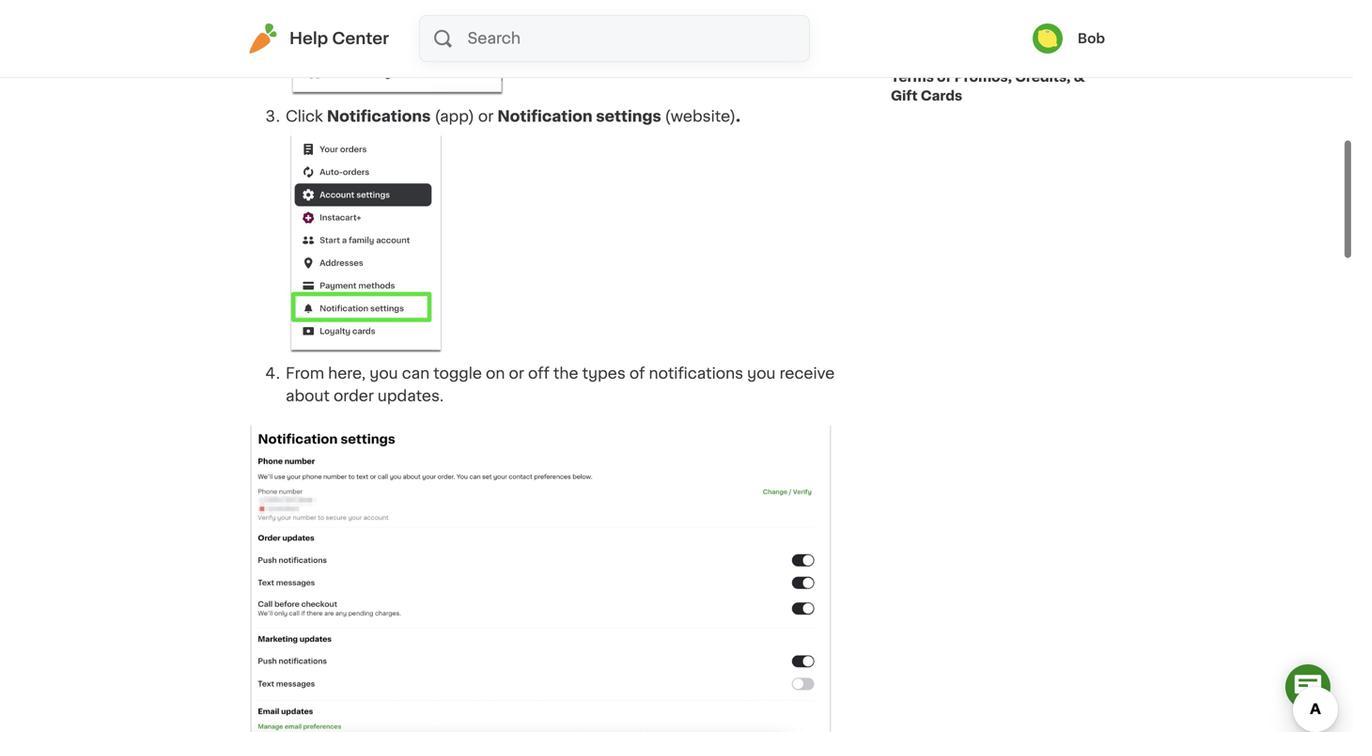 Task type: describe. For each thing, give the bounding box(es) containing it.
types
[[582, 366, 626, 381]]

(website)
[[665, 109, 736, 124]]

off
[[528, 366, 550, 381]]

center
[[332, 31, 389, 47]]

promos,
[[955, 70, 1012, 84]]

.
[[736, 109, 740, 124]]

1 you from the left
[[370, 366, 398, 381]]

rules
[[1053, 37, 1092, 50]]

terms of promos, credits, & gift cards
[[891, 70, 1085, 102]]

on
[[486, 366, 505, 381]]

can
[[402, 366, 430, 381]]

about
[[286, 389, 330, 404]]

instacart image
[[248, 23, 278, 54]]

settings
[[596, 109, 661, 124]]

user avatar image
[[1033, 23, 1063, 54]]

terms of promos, credits, & gift cards link
[[891, 60, 1105, 113]]

instacart sweepstakes rules
[[891, 37, 1092, 50]]

notifications
[[649, 366, 743, 381]]

receive
[[780, 366, 835, 381]]

(app)
[[435, 109, 474, 124]]

gift
[[891, 89, 918, 102]]

here,
[[328, 366, 366, 381]]



Task type: vqa. For each thing, say whether or not it's contained in the screenshot.
Help
yes



Task type: locate. For each thing, give the bounding box(es) containing it.
help center
[[289, 31, 389, 47]]

toggle
[[433, 366, 482, 381]]

you left receive at the right of the page
[[747, 366, 776, 381]]

instacart
[[891, 37, 954, 50]]

credits,
[[1015, 70, 1071, 84]]

cards
[[921, 89, 962, 102]]

bob
[[1078, 32, 1105, 45]]

you left can
[[370, 366, 398, 381]]

1 vertical spatial of
[[629, 366, 645, 381]]

help
[[289, 31, 328, 47]]

help center link
[[248, 23, 389, 54]]

notifications
[[327, 109, 431, 124]]

notification
[[497, 109, 593, 124]]

bob link
[[1033, 23, 1105, 54]]

of inside from here, you can toggle on or off the types of notifications you receive about order updates.
[[629, 366, 645, 381]]

of up cards
[[937, 70, 951, 84]]

0 vertical spatial or
[[478, 109, 494, 124]]

from
[[286, 366, 324, 381]]

of right types
[[629, 366, 645, 381]]

click
[[286, 109, 323, 124]]

of inside terms of promos, credits, & gift cards
[[937, 70, 951, 84]]

or inside from here, you can toggle on or off the types of notifications you receive about order updates.
[[509, 366, 524, 381]]

sweepstakes
[[957, 37, 1050, 50]]

0 horizontal spatial you
[[370, 366, 398, 381]]

1 horizontal spatial or
[[509, 366, 524, 381]]

2 you from the left
[[747, 366, 776, 381]]

from here, you can toggle on or off the types of notifications you receive about order updates.
[[286, 366, 835, 404]]

Search search field
[[466, 16, 809, 61]]

0 vertical spatial of
[[937, 70, 951, 84]]

&
[[1074, 70, 1085, 84]]

1 horizontal spatial of
[[937, 70, 951, 84]]

0 horizontal spatial of
[[629, 366, 645, 381]]

0 horizontal spatial or
[[478, 109, 494, 124]]

updates.
[[378, 389, 444, 404]]

you
[[370, 366, 398, 381], [747, 366, 776, 381]]

click notifications (app) or notification settings (website) .
[[286, 109, 740, 124]]

1 vertical spatial or
[[509, 366, 524, 381]]

the
[[553, 366, 578, 381]]

terms
[[891, 70, 934, 84]]

of
[[937, 70, 951, 84], [629, 366, 645, 381]]

or right the (app)
[[478, 109, 494, 124]]

or
[[478, 109, 494, 124], [509, 366, 524, 381]]

order
[[334, 389, 374, 404]]

instacart sweepstakes rules link
[[891, 26, 1092, 60]]

or right on
[[509, 366, 524, 381]]

1 horizontal spatial you
[[747, 366, 776, 381]]



